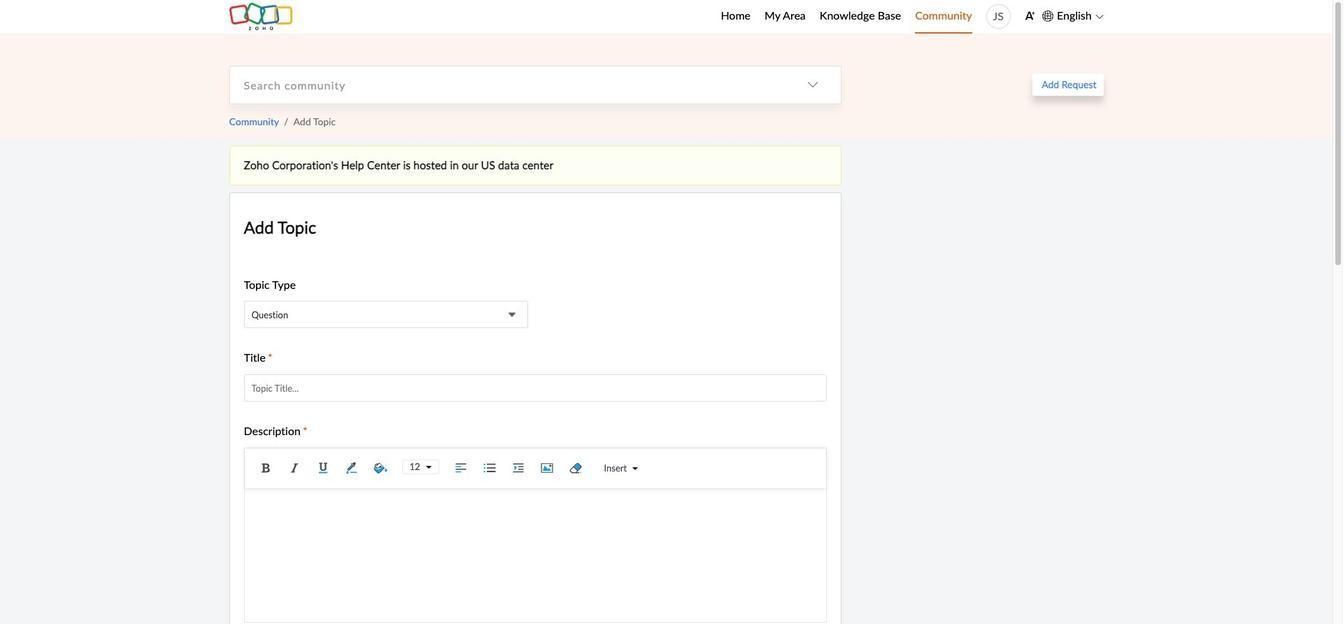Task type: locate. For each thing, give the bounding box(es) containing it.
font size image
[[420, 464, 431, 470]]

clear formatting image
[[565, 457, 586, 478]]

Search community  field
[[230, 66, 785, 103]]

user preference element
[[1025, 6, 1036, 27]]

italic (ctrl+i) image
[[284, 457, 305, 478]]

bold (ctrl+b) image
[[255, 457, 276, 478]]

lists image
[[479, 457, 500, 478]]

indent image
[[508, 457, 529, 478]]

Topic Title... field
[[244, 374, 827, 402]]

choose category image
[[807, 79, 818, 90]]



Task type: describe. For each thing, give the bounding box(es) containing it.
insert image image
[[536, 457, 557, 478]]

insert options image
[[627, 466, 638, 471]]

choose languages element
[[1043, 7, 1104, 25]]

underline (ctrl+u) image
[[312, 457, 333, 478]]

background color image
[[370, 457, 391, 478]]

topic type element
[[244, 301, 528, 329]]

font color image
[[341, 457, 362, 478]]

choose category element
[[785, 66, 841, 103]]

user preference image
[[1025, 10, 1036, 21]]

align image
[[450, 457, 471, 478]]



Task type: vqa. For each thing, say whether or not it's contained in the screenshot.
'LISTS' image
yes



